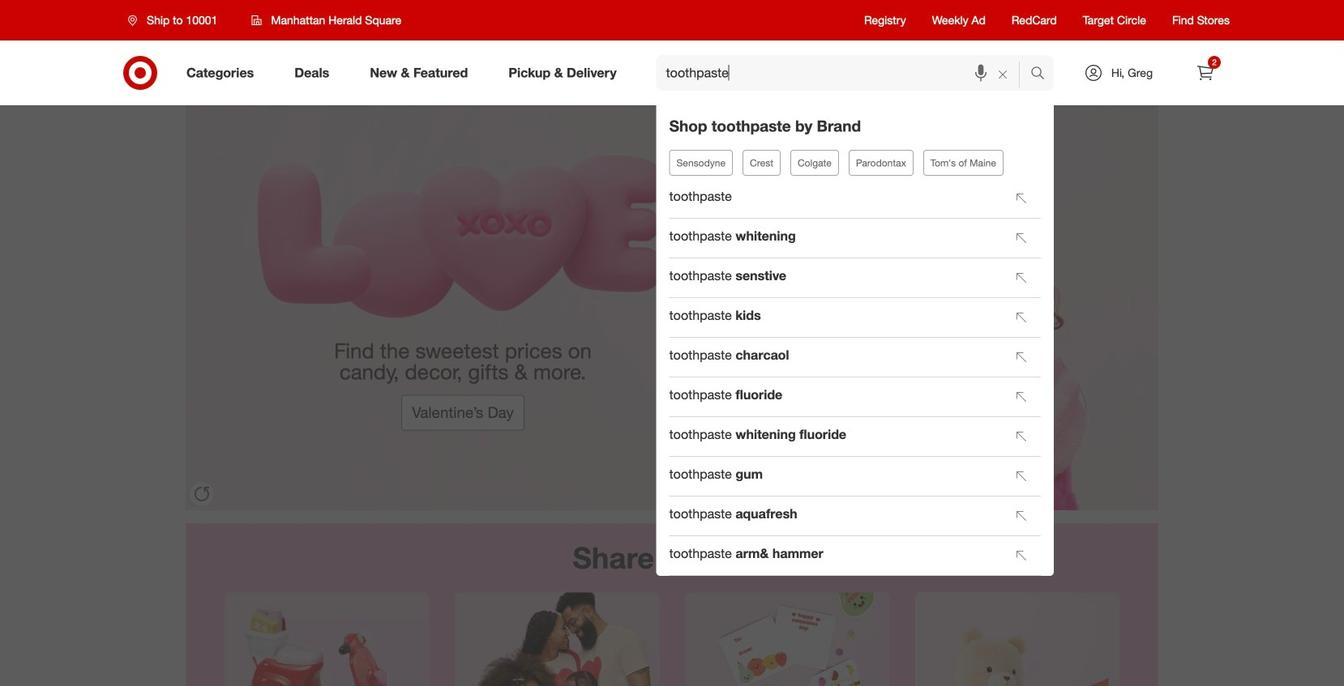 Task type: vqa. For each thing, say whether or not it's contained in the screenshot.
love image
yes



Task type: locate. For each thing, give the bounding box(es) containing it.
What can we help you find? suggestions appear below search field
[[656, 55, 1034, 91]]

love image
[[186, 105, 1158, 511]]



